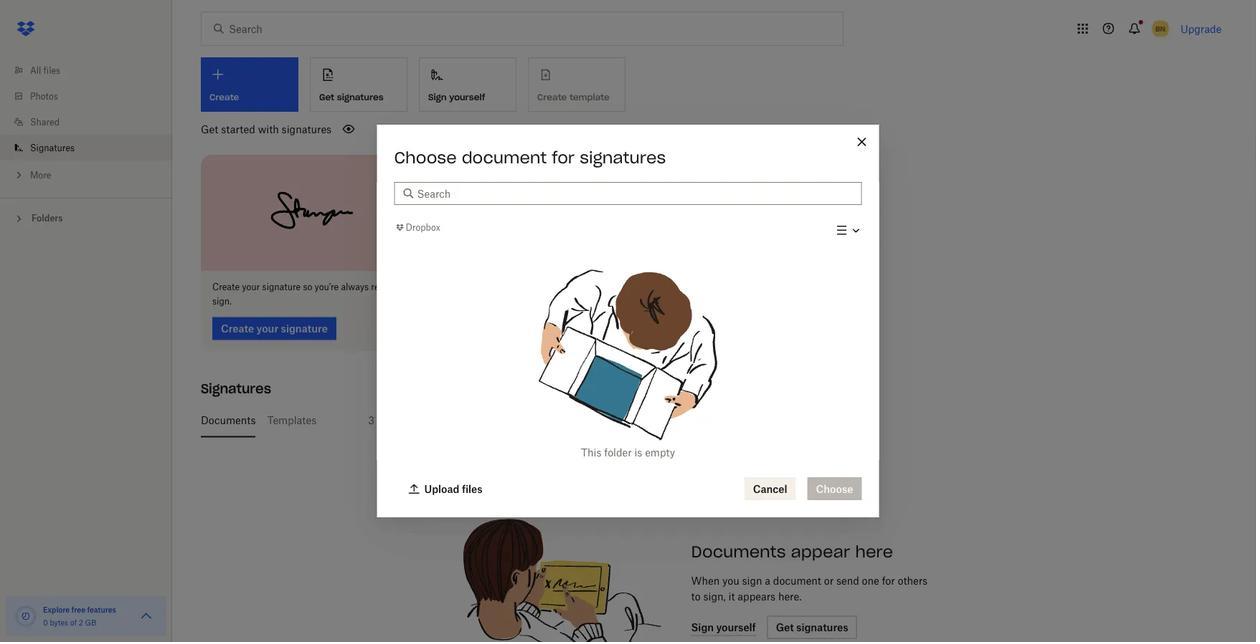 Task type: vqa. For each thing, say whether or not it's contained in the screenshot.
the left THE SIGNATURE
yes



Task type: describe. For each thing, give the bounding box(es) containing it.
others
[[898, 576, 928, 588]]

1 3 from the left
[[368, 415, 375, 427]]

1 horizontal spatial signature
[[398, 415, 443, 427]]

to inside create your signature so you're always ready to sign.
[[396, 282, 404, 293]]

features
[[87, 606, 116, 615]]

unlimited.
[[655, 415, 703, 427]]

free
[[71, 606, 85, 615]]

yourself inside button
[[449, 92, 485, 103]]

signatures list item
[[0, 135, 172, 161]]

signatures for get started with signatures
[[282, 123, 332, 135]]

document inside choose document for signatures dialog
[[462, 148, 547, 168]]

photos
[[30, 91, 58, 102]]

a
[[765, 576, 771, 588]]

you're
[[315, 282, 339, 293]]

more image
[[11, 168, 26, 183]]

choose
[[394, 148, 457, 168]]

quota usage element
[[14, 606, 37, 629]]

upgrade
[[1181, 23, 1222, 35]]

you
[[723, 576, 740, 588]]

signatures for choose document for signatures
[[580, 148, 666, 168]]

upgrade link
[[1181, 23, 1222, 35]]

get signatures
[[319, 92, 384, 103]]

1 horizontal spatial signatures
[[201, 381, 271, 398]]

sign.
[[212, 296, 232, 307]]

is inside choose document for signatures dialog
[[635, 447, 643, 459]]

0 vertical spatial of
[[377, 415, 387, 427]]

all files link
[[11, 57, 172, 83]]

dropbox link
[[394, 221, 440, 235]]

get for get started with signatures
[[201, 123, 218, 135]]

shared link
[[11, 109, 172, 135]]

create your signature so you're always ready to sign.
[[212, 282, 404, 307]]

choose document for signatures dialog
[[377, 125, 879, 518]]

it
[[729, 591, 735, 604]]

explore free features 0 bytes of 2 gb
[[43, 606, 116, 628]]

requests
[[446, 415, 487, 427]]

always
[[341, 282, 369, 293]]

signing
[[564, 415, 602, 427]]

send
[[837, 576, 859, 588]]

one
[[862, 576, 880, 588]]

to inside when you sign a document or send one for others to sign, it appears here.
[[691, 591, 701, 604]]

templates tab
[[267, 404, 317, 438]]

cancel button
[[745, 478, 796, 501]]

upload files
[[424, 483, 483, 496]]

here.
[[779, 591, 802, 604]]

shared
[[30, 117, 60, 127]]

here
[[856, 542, 893, 562]]

dropbox image
[[11, 14, 40, 43]]

sign,
[[704, 591, 726, 604]]

sign
[[742, 576, 762, 588]]

empty
[[645, 447, 675, 459]]

signatures inside list item
[[30, 142, 75, 153]]

photos link
[[11, 83, 172, 109]]

left
[[490, 415, 505, 427]]

get started with signatures
[[201, 123, 332, 135]]

sign yourself button
[[419, 57, 517, 112]]

2 3 from the left
[[389, 415, 396, 427]]

explore
[[43, 606, 70, 615]]

this
[[508, 415, 526, 427]]

when
[[691, 576, 720, 588]]



Task type: locate. For each thing, give the bounding box(es) containing it.
signatures down shared
[[30, 142, 75, 153]]

folders
[[32, 213, 63, 224]]

0 horizontal spatial signatures
[[30, 142, 75, 153]]

1 vertical spatial documents
[[691, 542, 786, 562]]

documents left "templates"
[[201, 415, 256, 427]]

3 of 3 signature requests left this month. signing yourself is unlimited.
[[368, 415, 703, 427]]

1 vertical spatial of
[[70, 619, 77, 628]]

signature left requests
[[398, 415, 443, 427]]

files for upload files
[[462, 483, 483, 496]]

documents up you
[[691, 542, 786, 562]]

gb
[[85, 619, 96, 628]]

or
[[824, 576, 834, 588]]

of
[[377, 415, 387, 427], [70, 619, 77, 628]]

signature left so
[[262, 282, 301, 293]]

all
[[30, 65, 41, 76]]

0
[[43, 619, 48, 628]]

sign yourself
[[428, 92, 485, 103]]

0 horizontal spatial is
[[635, 447, 643, 459]]

signatures
[[337, 92, 384, 103], [282, 123, 332, 135], [580, 148, 666, 168]]

0 vertical spatial get
[[319, 92, 334, 103]]

to right ready
[[396, 282, 404, 293]]

templates
[[267, 415, 317, 427]]

started
[[221, 123, 255, 135]]

signature
[[262, 282, 301, 293], [398, 415, 443, 427]]

ready
[[371, 282, 394, 293]]

signatures link
[[11, 135, 172, 161]]

files for all files
[[43, 65, 60, 76]]

is
[[645, 415, 653, 427], [635, 447, 643, 459]]

documents for documents
[[201, 415, 256, 427]]

0 horizontal spatial to
[[396, 282, 404, 293]]

1 vertical spatial is
[[635, 447, 643, 459]]

sign
[[428, 92, 447, 103]]

1 vertical spatial for
[[882, 576, 895, 588]]

1 horizontal spatial yourself
[[604, 415, 642, 427]]

signatures inside 'button'
[[337, 92, 384, 103]]

signatures inside dialog
[[580, 148, 666, 168]]

cancel
[[753, 483, 788, 496]]

upload
[[424, 483, 460, 496]]

get signatures button
[[310, 57, 408, 112]]

1 horizontal spatial get
[[319, 92, 334, 103]]

1 vertical spatial to
[[691, 591, 701, 604]]

all files
[[30, 65, 60, 76]]

2
[[79, 619, 83, 628]]

1 horizontal spatial of
[[377, 415, 387, 427]]

choose document for signatures
[[394, 148, 666, 168]]

0 horizontal spatial yourself
[[449, 92, 485, 103]]

1 horizontal spatial 3
[[389, 415, 396, 427]]

documents tab
[[201, 404, 256, 438]]

yourself right sign
[[449, 92, 485, 103]]

0 vertical spatial signatures
[[30, 142, 75, 153]]

yourself up this folder is empty
[[604, 415, 642, 427]]

1 vertical spatial signatures
[[201, 381, 271, 398]]

tab list containing documents
[[201, 404, 1216, 438]]

files right all
[[43, 65, 60, 76]]

document
[[462, 148, 547, 168], [773, 576, 822, 588]]

0 vertical spatial to
[[396, 282, 404, 293]]

1 horizontal spatial for
[[882, 576, 895, 588]]

of inside explore free features 0 bytes of 2 gb
[[70, 619, 77, 628]]

3
[[368, 415, 375, 427], [389, 415, 396, 427]]

for inside choose document for signatures dialog
[[552, 148, 575, 168]]

is right folder
[[635, 447, 643, 459]]

documents for documents appear here
[[691, 542, 786, 562]]

list containing all files
[[0, 49, 172, 198]]

month.
[[528, 415, 562, 427]]

0 vertical spatial document
[[462, 148, 547, 168]]

get left started
[[201, 123, 218, 135]]

folder
[[604, 447, 632, 459]]

to
[[396, 282, 404, 293], [691, 591, 701, 604]]

0 horizontal spatial get
[[201, 123, 218, 135]]

when you sign a document or send one for others to sign, it appears here.
[[691, 576, 928, 604]]

this
[[581, 447, 602, 459]]

get for get signatures
[[319, 92, 334, 103]]

get
[[319, 92, 334, 103], [201, 123, 218, 135]]

1 vertical spatial signature
[[398, 415, 443, 427]]

files inside 'button'
[[462, 483, 483, 496]]

0 vertical spatial for
[[552, 148, 575, 168]]

0 vertical spatial signature
[[262, 282, 301, 293]]

0 vertical spatial signatures
[[337, 92, 384, 103]]

1 vertical spatial yourself
[[604, 415, 642, 427]]

0 horizontal spatial files
[[43, 65, 60, 76]]

more
[[30, 170, 51, 180]]

1 vertical spatial document
[[773, 576, 822, 588]]

files
[[43, 65, 60, 76], [462, 483, 483, 496]]

upload files button
[[400, 478, 491, 501]]

document inside when you sign a document or send one for others to sign, it appears here.
[[773, 576, 822, 588]]

for
[[552, 148, 575, 168], [882, 576, 895, 588]]

dropbox
[[406, 222, 440, 233]]

0 vertical spatial documents
[[201, 415, 256, 427]]

1 horizontal spatial documents
[[691, 542, 786, 562]]

create
[[212, 282, 240, 293]]

folders button
[[0, 207, 172, 229]]

signature inside create your signature so you're always ready to sign.
[[262, 282, 301, 293]]

for inside when you sign a document or send one for others to sign, it appears here.
[[882, 576, 895, 588]]

0 vertical spatial yourself
[[449, 92, 485, 103]]

1 vertical spatial files
[[462, 483, 483, 496]]

1 horizontal spatial signatures
[[337, 92, 384, 103]]

2 horizontal spatial signatures
[[580, 148, 666, 168]]

to down when
[[691, 591, 701, 604]]

0 horizontal spatial documents
[[201, 415, 256, 427]]

yourself
[[449, 92, 485, 103], [604, 415, 642, 427]]

1 vertical spatial get
[[201, 123, 218, 135]]

is left the unlimited.
[[645, 415, 653, 427]]

get up get started with signatures
[[319, 92, 334, 103]]

0 horizontal spatial document
[[462, 148, 547, 168]]

documents inside tab list
[[201, 415, 256, 427]]

1 horizontal spatial files
[[462, 483, 483, 496]]

0 horizontal spatial 3
[[368, 415, 375, 427]]

get inside 'button'
[[319, 92, 334, 103]]

0 vertical spatial files
[[43, 65, 60, 76]]

your
[[242, 282, 260, 293]]

bytes
[[50, 619, 68, 628]]

list
[[0, 49, 172, 198]]

0 horizontal spatial signatures
[[282, 123, 332, 135]]

signatures
[[30, 142, 75, 153], [201, 381, 271, 398]]

appear
[[791, 542, 850, 562]]

0 horizontal spatial signature
[[262, 282, 301, 293]]

so
[[303, 282, 312, 293]]

with
[[258, 123, 279, 135]]

signatures up documents "tab"
[[201, 381, 271, 398]]

documents appear here
[[691, 542, 893, 562]]

this folder is empty
[[581, 447, 675, 459]]

0 horizontal spatial of
[[70, 619, 77, 628]]

2 vertical spatial signatures
[[580, 148, 666, 168]]

0 horizontal spatial for
[[552, 148, 575, 168]]

Search text field
[[417, 186, 854, 202]]

tab list
[[201, 404, 1216, 438]]

documents
[[201, 415, 256, 427], [691, 542, 786, 562]]

1 vertical spatial signatures
[[282, 123, 332, 135]]

appears
[[738, 591, 776, 604]]

files right upload
[[462, 483, 483, 496]]

1 horizontal spatial to
[[691, 591, 701, 604]]

1 horizontal spatial is
[[645, 415, 653, 427]]

1 horizontal spatial document
[[773, 576, 822, 588]]

0 vertical spatial is
[[645, 415, 653, 427]]



